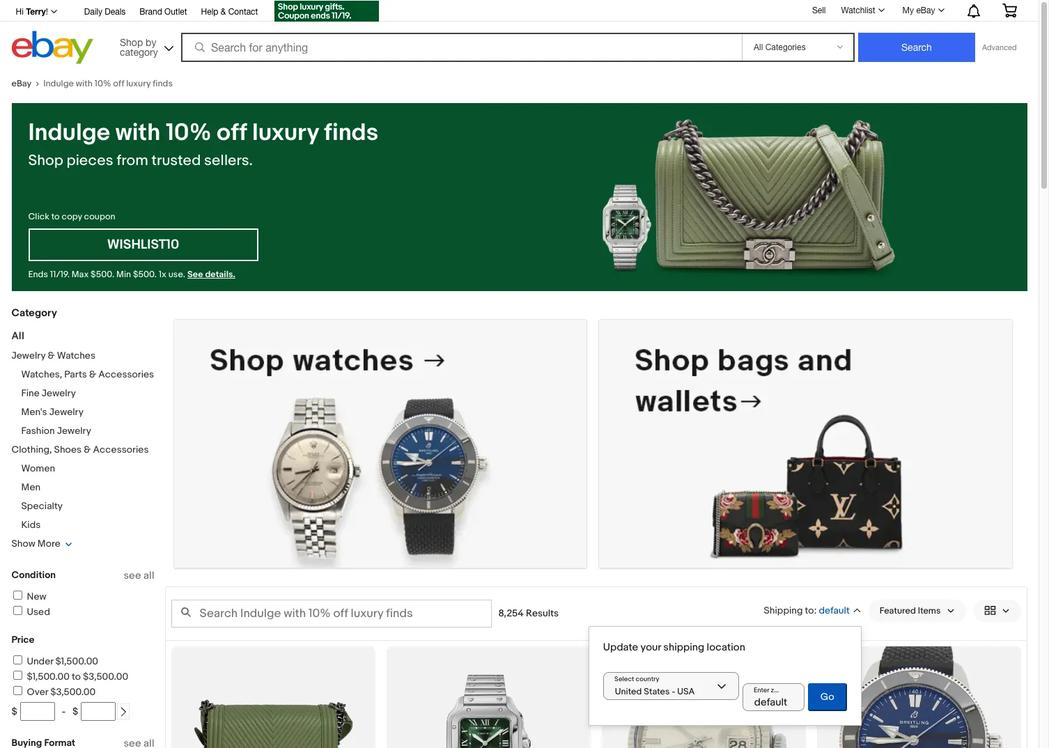 Task type: vqa. For each thing, say whether or not it's contained in the screenshot.
bottom how it works
no



Task type: describe. For each thing, give the bounding box(es) containing it.
more
[[37, 538, 60, 550]]

my
[[903, 6, 914, 15]]

$1,500.00 to $3,500.00 checkbox
[[13, 671, 22, 680]]

watches, parts & accessories link
[[21, 369, 154, 380]]

1 vertical spatial ebay
[[11, 78, 31, 89]]

parts
[[64, 369, 87, 380]]

see
[[187, 269, 203, 280]]

shipping
[[664, 641, 705, 654]]

watches
[[57, 350, 95, 362]]

brand outlet
[[140, 7, 187, 17]]

0 vertical spatial $3,500.00
[[83, 671, 128, 683]]

& up watches,
[[48, 350, 55, 362]]

kids link
[[21, 519, 41, 531]]

watches,
[[21, 369, 62, 380]]

with for indulge with 10% off luxury finds shop pieces from trusted sellers.
[[116, 118, 160, 148]]

1 vertical spatial $1,500.00
[[27, 671, 70, 683]]

8,254
[[499, 607, 524, 619]]

use.
[[168, 269, 185, 280]]

deals
[[105, 7, 126, 17]]

watches image
[[174, 320, 587, 568]]

$1,500.00 to $3,500.00 link
[[11, 671, 128, 683]]

update
[[603, 641, 638, 654]]

& right the shoes
[[84, 444, 91, 456]]

10% for indulge with 10% off luxury finds
[[95, 78, 111, 89]]

my ebay
[[903, 6, 935, 15]]

men link
[[21, 481, 40, 493]]

see
[[124, 569, 141, 583]]

off for indulge with 10% off luxury finds shop pieces from trusted sellers.
[[217, 118, 247, 148]]

under
[[27, 656, 53, 668]]

women
[[21, 463, 55, 475]]

condition
[[11, 569, 56, 581]]

specialty
[[21, 500, 63, 512]]

clothing, shoes & accessories link
[[11, 444, 149, 456]]

new link
[[11, 591, 46, 603]]

specialty link
[[21, 500, 63, 512]]

indulge with 10% off luxury finds shop pieces from trusted sellers.
[[28, 118, 378, 170]]

chanel calfskin chevron quilted medium boy flap light green bag image
[[171, 646, 375, 748]]

submit price range image
[[119, 707, 128, 717]]

sell link
[[806, 5, 832, 15]]

kids
[[21, 519, 41, 531]]

0 vertical spatial accessories
[[98, 369, 154, 380]]

over $3,500.00 link
[[11, 686, 96, 698]]

account navigation
[[11, 0, 1027, 24]]

daily
[[84, 7, 102, 17]]

sellers.
[[204, 152, 253, 170]]

men
[[21, 481, 40, 493]]

daily deals
[[84, 7, 126, 17]]

to for $3,500.00
[[72, 671, 81, 683]]

indulge with 10% off luxury finds
[[43, 78, 173, 89]]

indulge for indulge with 10% off luxury finds
[[43, 78, 74, 89]]

men's jewelry link
[[21, 406, 84, 418]]

$1,500.00 to $3,500.00
[[27, 671, 128, 683]]

cartier santos medium 35.1mm wssa0061 steel roman green dial new/complete 2023 image
[[386, 672, 591, 748]]

jewelry & watches watches, parts & accessories fine jewelry men's jewelry fashion jewelry clothing, shoes & accessories women men specialty kids
[[11, 350, 154, 531]]

ends 11/19. max $500. min $500. 1x use. see details.
[[28, 269, 235, 280]]

fashion jewelry link
[[21, 425, 91, 437]]

from
[[117, 152, 148, 170]]

new
[[27, 591, 46, 603]]

New checkbox
[[13, 591, 22, 600]]

10% for indulge with 10% off luxury finds shop pieces from trusted sellers.
[[166, 118, 211, 148]]

update your shipping location
[[603, 641, 746, 654]]

shop
[[28, 152, 63, 170]]

jewelry down all
[[11, 350, 46, 362]]

11/19.
[[50, 269, 70, 280]]

brand
[[140, 7, 162, 17]]

shoes
[[54, 444, 82, 456]]

results
[[526, 607, 559, 619]]

coupon
[[84, 211, 115, 222]]

none text field inside update your shipping location main content
[[174, 320, 587, 568]]

jewelry & watches link
[[11, 350, 95, 362]]

pieces
[[67, 152, 113, 170]]

ends
[[28, 269, 48, 280]]

used
[[27, 606, 50, 618]]

rolex datejust men stainless steel watch 18k white gold fluted bezel silver 1601 image
[[615, 646, 792, 748]]

show
[[11, 538, 35, 550]]

luxury for indulge with 10% off luxury finds shop pieces from trusted sellers.
[[252, 118, 319, 148]]

finds for indulge with 10% off luxury finds shop pieces from trusted sellers.
[[324, 118, 378, 148]]

under $1,500.00 link
[[11, 656, 98, 668]]

under $1,500.00
[[27, 656, 98, 668]]

Over $3,500.00 checkbox
[[13, 686, 22, 695]]

help & contact
[[201, 7, 258, 17]]



Task type: locate. For each thing, give the bounding box(es) containing it.
to for copy
[[51, 211, 60, 222]]

$3,500.00 down $1,500.00 to $3,500.00 link
[[50, 686, 96, 698]]

outlet
[[164, 7, 187, 17]]

$ down over $3,500.00 "option"
[[11, 706, 17, 718]]

banner containing sell
[[11, 0, 1027, 68]]

1 vertical spatial $3,500.00
[[50, 686, 96, 698]]

to
[[51, 211, 60, 222], [72, 671, 81, 683]]

copy
[[62, 211, 82, 222]]

jewelry up fashion jewelry link
[[49, 406, 84, 418]]

brand outlet link
[[140, 5, 187, 20]]

$3,500.00 up "maximum value" text field at the left
[[83, 671, 128, 683]]

0 vertical spatial off
[[113, 78, 124, 89]]

1 horizontal spatial off
[[217, 118, 247, 148]]

2 $500. from the left
[[133, 269, 157, 280]]

clothing,
[[11, 444, 52, 456]]

banner
[[11, 0, 1027, 68]]

$1,500.00
[[55, 656, 98, 668], [27, 671, 70, 683]]

wishlist10 button
[[28, 229, 258, 261]]

finds for indulge with 10% off luxury finds
[[153, 78, 173, 89]]

$1,500.00 up "$1,500.00 to $3,500.00"
[[55, 656, 98, 668]]

indulge inside indulge with 10% off luxury finds shop pieces from trusted sellers.
[[28, 118, 110, 148]]

$3,500.00
[[83, 671, 128, 683], [50, 686, 96, 698]]

0 vertical spatial finds
[[153, 78, 173, 89]]

click to copy coupon
[[28, 211, 115, 222]]

advanced
[[982, 43, 1017, 52]]

over $3,500.00
[[27, 686, 96, 698]]

luxury inside indulge with 10% off luxury finds shop pieces from trusted sellers.
[[252, 118, 319, 148]]

None text field
[[174, 320, 587, 568]]

with for indulge with 10% off luxury finds
[[76, 78, 93, 89]]

1 $ from the left
[[11, 706, 17, 718]]

all
[[144, 569, 154, 583]]

8,254 results
[[499, 607, 559, 619]]

sell
[[812, 5, 826, 15]]

advanced link
[[975, 33, 1024, 61]]

price
[[11, 634, 34, 646]]

category
[[11, 307, 57, 320]]

handbags image
[[599, 320, 1013, 568]]

None text field
[[599, 320, 1013, 568], [603, 672, 739, 700], [743, 683, 805, 711], [603, 672, 739, 700], [743, 683, 805, 711]]

$ for "maximum value" text field at the left
[[73, 706, 78, 718]]

max
[[72, 269, 89, 280]]

0 horizontal spatial 10%
[[95, 78, 111, 89]]

jewelry
[[11, 350, 46, 362], [42, 387, 76, 399], [49, 406, 84, 418], [57, 425, 91, 437]]

-
[[62, 706, 66, 718]]

to down under $1,500.00 on the left bottom of the page
[[72, 671, 81, 683]]

finds
[[153, 78, 173, 89], [324, 118, 378, 148]]

help & contact link
[[201, 5, 258, 20]]

see all button
[[124, 569, 154, 583]]

1 horizontal spatial ebay
[[917, 6, 935, 15]]

$
[[11, 706, 17, 718], [73, 706, 78, 718]]

details.
[[205, 269, 235, 280]]

indulge
[[43, 78, 74, 89], [28, 118, 110, 148]]

10%
[[95, 78, 111, 89], [166, 118, 211, 148]]

1 horizontal spatial with
[[116, 118, 160, 148]]

0 vertical spatial luxury
[[126, 78, 151, 89]]

none text field handbags
[[599, 320, 1013, 568]]

1 horizontal spatial luxury
[[252, 118, 319, 148]]

watchlist link
[[834, 2, 891, 19]]

contact
[[228, 7, 258, 17]]

Used checkbox
[[13, 606, 22, 615]]

Under $1,500.00 checkbox
[[13, 656, 22, 665]]

None submit
[[858, 33, 975, 62], [808, 683, 847, 711], [858, 33, 975, 62], [808, 683, 847, 711]]

1 vertical spatial luxury
[[252, 118, 319, 148]]

your shopping cart image
[[1002, 3, 1018, 17]]

accessories right parts
[[98, 369, 154, 380]]

ebay link
[[11, 78, 43, 89]]

mens 46mm breitling super ocean automatic watch with blue and dial rubber strap image
[[820, 646, 1018, 748]]

0 horizontal spatial ebay
[[11, 78, 31, 89]]

10% inside indulge with 10% off luxury finds shop pieces from trusted sellers.
[[166, 118, 211, 148]]

0 horizontal spatial luxury
[[126, 78, 151, 89]]

indulge for indulge with 10% off luxury finds shop pieces from trusted sellers.
[[28, 118, 110, 148]]

0 horizontal spatial finds
[[153, 78, 173, 89]]

luxury for indulge with 10% off luxury finds
[[126, 78, 151, 89]]

men's
[[21, 406, 47, 418]]

1 horizontal spatial finds
[[324, 118, 378, 148]]

fashion
[[21, 425, 55, 437]]

Minimum Value text field
[[20, 702, 55, 721]]

see all
[[124, 569, 154, 583]]

used link
[[11, 606, 50, 618]]

2 $ from the left
[[73, 706, 78, 718]]

watchlist
[[841, 6, 876, 15]]

click
[[28, 211, 49, 222]]

women link
[[21, 463, 55, 475]]

& inside account "navigation"
[[221, 7, 226, 17]]

show more
[[11, 538, 60, 550]]

to left "copy"
[[51, 211, 60, 222]]

over
[[27, 686, 48, 698]]

1 vertical spatial accessories
[[93, 444, 149, 456]]

0 horizontal spatial off
[[113, 78, 124, 89]]

jewelry up the clothing, shoes & accessories link at left bottom
[[57, 425, 91, 437]]

$500. left min on the left of page
[[91, 269, 114, 280]]

&
[[221, 7, 226, 17], [48, 350, 55, 362], [89, 369, 96, 380], [84, 444, 91, 456]]

$500.
[[91, 269, 114, 280], [133, 269, 157, 280]]

fine jewelry link
[[21, 387, 76, 399]]

$500. left 1x at top left
[[133, 269, 157, 280]]

min
[[116, 269, 131, 280]]

finds inside indulge with 10% off luxury finds shop pieces from trusted sellers.
[[324, 118, 378, 148]]

0 vertical spatial ebay
[[917, 6, 935, 15]]

$ right -
[[73, 706, 78, 718]]

0 horizontal spatial with
[[76, 78, 93, 89]]

off
[[113, 78, 124, 89], [217, 118, 247, 148]]

wishlist10
[[107, 237, 179, 253]]

1 horizontal spatial $500.
[[133, 269, 157, 280]]

1 vertical spatial 10%
[[166, 118, 211, 148]]

jewelry up men's jewelry link
[[42, 387, 76, 399]]

with up from
[[116, 118, 160, 148]]

your
[[641, 641, 661, 654]]

fine
[[21, 387, 39, 399]]

show more button
[[11, 538, 72, 550]]

0 horizontal spatial to
[[51, 211, 60, 222]]

my ebay link
[[895, 2, 951, 19]]

0 vertical spatial $1,500.00
[[55, 656, 98, 668]]

with inside indulge with 10% off luxury finds shop pieces from trusted sellers.
[[116, 118, 160, 148]]

ebay
[[917, 6, 935, 15], [11, 78, 31, 89]]

1 horizontal spatial to
[[72, 671, 81, 683]]

accessories right the shoes
[[93, 444, 149, 456]]

off inside indulge with 10% off luxury finds shop pieces from trusted sellers.
[[217, 118, 247, 148]]

0 vertical spatial with
[[76, 78, 93, 89]]

$1,500.00 up over $3,500.00 link
[[27, 671, 70, 683]]

daily deals link
[[84, 5, 126, 20]]

1 horizontal spatial 10%
[[166, 118, 211, 148]]

all
[[11, 330, 24, 343]]

update your shipping location main content
[[165, 308, 1027, 748]]

off for indulge with 10% off luxury finds
[[113, 78, 124, 89]]

1x
[[159, 269, 166, 280]]

with
[[76, 78, 93, 89], [116, 118, 160, 148]]

0 vertical spatial to
[[51, 211, 60, 222]]

trusted
[[152, 152, 201, 170]]

1 vertical spatial to
[[72, 671, 81, 683]]

1 horizontal spatial $
[[73, 706, 78, 718]]

Maximum Value text field
[[81, 702, 116, 721]]

location
[[707, 641, 746, 654]]

& right "help"
[[221, 7, 226, 17]]

1 $500. from the left
[[91, 269, 114, 280]]

1 vertical spatial indulge
[[28, 118, 110, 148]]

$ for minimum value text field
[[11, 706, 17, 718]]

1 vertical spatial off
[[217, 118, 247, 148]]

1 vertical spatial finds
[[324, 118, 378, 148]]

help
[[201, 7, 218, 17]]

1 vertical spatial with
[[116, 118, 160, 148]]

& right parts
[[89, 369, 96, 380]]

with right ebay link
[[76, 78, 93, 89]]

get the coupon image
[[275, 1, 379, 22]]

luxury
[[126, 78, 151, 89], [252, 118, 319, 148]]

ebay inside account "navigation"
[[917, 6, 935, 15]]

0 horizontal spatial $500.
[[91, 269, 114, 280]]

0 vertical spatial indulge
[[43, 78, 74, 89]]

0 vertical spatial 10%
[[95, 78, 111, 89]]

0 horizontal spatial $
[[11, 706, 17, 718]]



